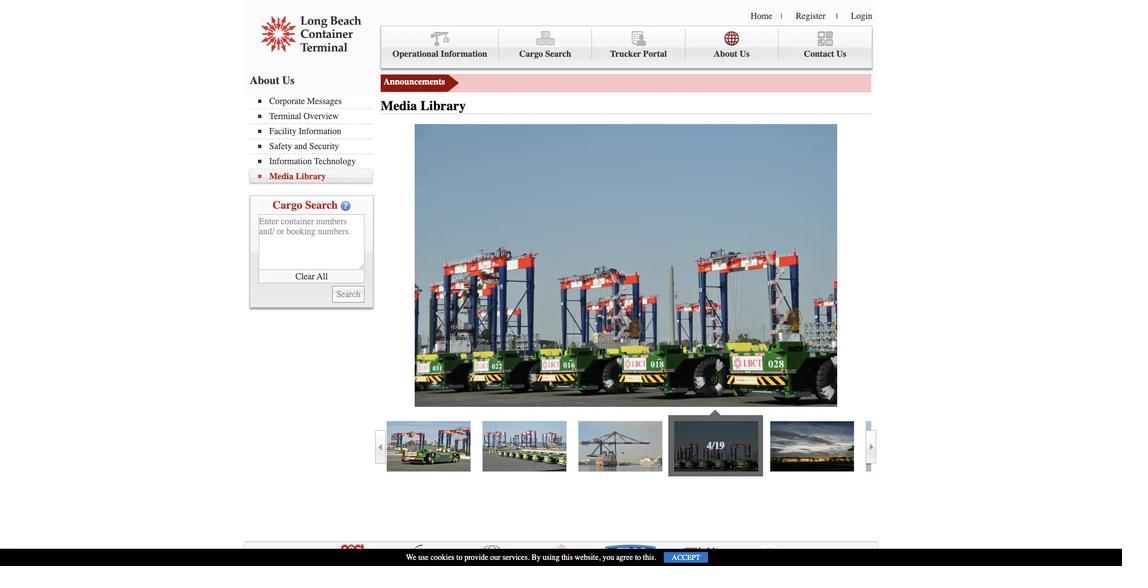 Task type: vqa. For each thing, say whether or not it's contained in the screenshot.
Trac Intermodal Info Terminal Status Truck Gate Hours Terminal Cameras Free Time & Disputes Terminal Map Resources
no



Task type: locate. For each thing, give the bounding box(es) containing it.
gate
[[512, 75, 531, 88], [879, 75, 898, 88]]

1 vertical spatial cargo search
[[273, 199, 338, 212]]

2 october from the left
[[676, 75, 709, 88]]

and right 21st
[[659, 75, 674, 88]]

for
[[968, 75, 980, 88], [1060, 75, 1072, 88]]

Enter container numbers and/ or booking numbers.  text field
[[259, 215, 365, 270]]

1 horizontal spatial menu bar
[[381, 26, 872, 69]]

us
[[740, 49, 750, 59], [837, 49, 846, 59], [282, 74, 295, 87]]

0 horizontal spatial cargo search
[[273, 199, 338, 212]]

corporate messages link
[[258, 96, 372, 106]]

0 vertical spatial about
[[714, 49, 738, 59]]

search inside "link"
[[545, 49, 571, 59]]

about us up 22nd,
[[714, 49, 750, 59]]

further
[[982, 75, 1010, 88]]

1 vertical spatial about
[[250, 74, 280, 87]]

0 horizontal spatial cargo
[[273, 199, 302, 212]]

about up 22nd,
[[714, 49, 738, 59]]

agree
[[616, 554, 633, 563]]

cookies
[[431, 554, 455, 563]]

1 horizontal spatial for
[[1060, 75, 1072, 88]]

4/19
[[707, 440, 725, 453]]

media down announcements
[[381, 98, 417, 114]]

1 the from the left
[[838, 75, 850, 88]]

cargo search inside "link"
[[519, 49, 571, 59]]

1 horizontal spatial the
[[1074, 75, 1087, 88]]

| right the "home" link
[[781, 12, 783, 21]]

1 horizontal spatial gate
[[879, 75, 898, 88]]

0 horizontal spatial to
[[456, 554, 463, 563]]

0 horizontal spatial library
[[296, 172, 326, 182]]

trucker portal
[[610, 49, 667, 59]]

to left provide
[[456, 554, 463, 563]]

1 horizontal spatial cargo search
[[519, 49, 571, 59]]

details
[[1031, 75, 1058, 88]]

2 horizontal spatial us
[[837, 49, 846, 59]]

please
[[778, 75, 804, 88]]

the left "truck"
[[838, 75, 850, 88]]

| left login
[[836, 12, 838, 21]]

facility information link
[[258, 127, 372, 137]]

us inside contact us link
[[837, 49, 846, 59]]

media library
[[381, 98, 466, 114]]

2nd
[[736, 75, 751, 88]]

1 october from the left
[[605, 75, 638, 88]]

0 horizontal spatial search
[[305, 199, 338, 212]]

to left this.
[[635, 554, 641, 563]]

menu bar containing corporate messages
[[250, 95, 378, 185]]

0 vertical spatial search
[[545, 49, 571, 59]]

cargo search
[[519, 49, 571, 59], [273, 199, 338, 212]]

us right 'contact'
[[837, 49, 846, 59]]

truck
[[853, 75, 876, 88]]

1 vertical spatial media
[[269, 172, 294, 182]]

0 horizontal spatial media
[[269, 172, 294, 182]]

library down announcements
[[421, 98, 466, 114]]

1 vertical spatial search
[[305, 199, 338, 212]]

portal
[[643, 49, 667, 59]]

2 vertical spatial information
[[269, 157, 312, 167]]

register link
[[796, 11, 826, 21]]

and
[[659, 75, 674, 88], [294, 142, 307, 152]]

0 vertical spatial about us
[[714, 49, 750, 59]]

by
[[532, 554, 541, 563]]

information up 10/15
[[441, 49, 487, 59]]

for right page
[[968, 75, 980, 88]]

0 horizontal spatial about
[[250, 74, 280, 87]]

contact
[[804, 49, 834, 59]]

login link
[[851, 11, 872, 21]]

library
[[421, 98, 466, 114], [296, 172, 326, 182]]

about us
[[714, 49, 750, 59], [250, 74, 295, 87]]

gate right "truck"
[[879, 75, 898, 88]]

None submit
[[333, 287, 365, 303]]

the
[[838, 75, 850, 88], [1074, 75, 1087, 88]]

october
[[605, 75, 638, 88], [676, 75, 709, 88]]

cargo search up will
[[519, 49, 571, 59]]

information
[[441, 49, 487, 59], [299, 127, 341, 137], [269, 157, 312, 167]]

1 horizontal spatial library
[[421, 98, 466, 114]]

media down safety
[[269, 172, 294, 182]]

clear all button
[[259, 270, 365, 284]]

gate
[[1012, 75, 1029, 88]]

0 vertical spatial menu bar
[[381, 26, 872, 69]]

media library link
[[258, 172, 372, 182]]

0 vertical spatial and
[[659, 75, 674, 88]]

cargo down media library link
[[273, 199, 302, 212]]

cargo
[[519, 49, 543, 59], [273, 199, 302, 212]]

use
[[418, 554, 429, 563]]

information down overview
[[299, 127, 341, 137]]

0 horizontal spatial about us
[[250, 74, 295, 87]]

1 horizontal spatial and
[[659, 75, 674, 88]]

0 horizontal spatial |
[[781, 12, 783, 21]]

we
[[406, 554, 416, 563]]

1 horizontal spatial about
[[714, 49, 738, 59]]

search down media library link
[[305, 199, 338, 212]]

1 horizontal spatial about us
[[714, 49, 750, 59]]

0 vertical spatial cargo
[[519, 49, 543, 59]]

october left 22nd,
[[676, 75, 709, 88]]

0 horizontal spatial gate
[[512, 75, 531, 88]]

about us up the corporate
[[250, 74, 295, 87]]

0 horizontal spatial for
[[968, 75, 980, 88]]

1 vertical spatial and
[[294, 142, 307, 152]]

1 horizontal spatial search
[[545, 49, 571, 59]]

we use cookies to provide our services. by using this website, you agree to this.
[[406, 554, 656, 563]]

login
[[851, 11, 872, 21]]

technology
[[314, 157, 356, 167]]

information down safety
[[269, 157, 312, 167]]

|
[[781, 12, 783, 21], [836, 12, 838, 21]]

1 horizontal spatial cargo
[[519, 49, 543, 59]]

will
[[534, 75, 549, 88]]

to right refer
[[828, 75, 836, 88]]

shift.
[[754, 75, 776, 88]]

1 vertical spatial library
[[296, 172, 326, 182]]

0 horizontal spatial and
[[294, 142, 307, 152]]

to
[[828, 75, 836, 88], [456, 554, 463, 563], [635, 554, 641, 563]]

0 vertical spatial cargo search
[[519, 49, 571, 59]]

and inside 'corporate messages terminal overview facility information safety and security information technology media library'
[[294, 142, 307, 152]]

search
[[545, 49, 571, 59], [305, 199, 338, 212]]

be
[[552, 75, 561, 88]]

and right safety
[[294, 142, 307, 152]]

0 horizontal spatial menu bar
[[250, 95, 378, 185]]

terminal overview link
[[258, 112, 372, 122]]

library down information technology link
[[296, 172, 326, 182]]

home
[[751, 11, 773, 21]]

10/15 the gate will be closed october 21st and october 22nd, 2nd shift. please refer to the truck gate hours web page for further gate details for the week.
[[463, 75, 1113, 88]]

1 vertical spatial menu bar
[[250, 95, 378, 185]]

cargo search down media library link
[[273, 199, 338, 212]]

1 for from the left
[[968, 75, 980, 88]]

1 horizontal spatial us
[[740, 49, 750, 59]]

us up 2nd
[[740, 49, 750, 59]]

2 | from the left
[[836, 12, 838, 21]]

media
[[381, 98, 417, 114], [269, 172, 294, 182]]

0 horizontal spatial the
[[838, 75, 850, 88]]

about
[[714, 49, 738, 59], [250, 74, 280, 87]]

you
[[603, 554, 614, 563]]

1 horizontal spatial |
[[836, 12, 838, 21]]

gate right the
[[512, 75, 531, 88]]

us inside about us link
[[740, 49, 750, 59]]

1 horizontal spatial october
[[676, 75, 709, 88]]

menu bar
[[381, 26, 872, 69], [250, 95, 378, 185]]

announcements
[[384, 77, 445, 87]]

accept
[[672, 554, 700, 563]]

10/15
[[463, 75, 486, 88]]

for right details
[[1060, 75, 1072, 88]]

21st
[[640, 75, 657, 88]]

information technology link
[[258, 157, 372, 167]]

contact us link
[[779, 29, 872, 60]]

1 horizontal spatial media
[[381, 98, 417, 114]]

october left 21st
[[605, 75, 638, 88]]

about up the corporate
[[250, 74, 280, 87]]

us up the corporate
[[282, 74, 295, 87]]

cargo up will
[[519, 49, 543, 59]]

0 vertical spatial library
[[421, 98, 466, 114]]

the left "week."
[[1074, 75, 1087, 88]]

trucker
[[610, 49, 641, 59]]

corporate
[[269, 96, 305, 106]]

0 horizontal spatial october
[[605, 75, 638, 88]]

search up be
[[545, 49, 571, 59]]



Task type: describe. For each thing, give the bounding box(es) containing it.
terminal
[[269, 112, 301, 122]]

website,
[[575, 554, 601, 563]]

security
[[309, 142, 339, 152]]

corporate messages terminal overview facility information safety and security information technology media library
[[269, 96, 356, 182]]

1 vertical spatial cargo
[[273, 199, 302, 212]]

1 gate from the left
[[512, 75, 531, 88]]

all
[[317, 272, 328, 282]]

our
[[490, 554, 501, 563]]

using
[[543, 554, 560, 563]]

2 gate from the left
[[879, 75, 898, 88]]

us for about us link
[[740, 49, 750, 59]]

the
[[494, 75, 510, 88]]

1 vertical spatial information
[[299, 127, 341, 137]]

safety
[[269, 142, 292, 152]]

clear
[[295, 272, 315, 282]]

operational information link
[[381, 29, 499, 60]]

contact us
[[804, 49, 846, 59]]

page
[[947, 75, 966, 88]]

0 vertical spatial media
[[381, 98, 417, 114]]

0 vertical spatial information
[[441, 49, 487, 59]]

library inside 'corporate messages terminal overview facility information safety and security information technology media library'
[[296, 172, 326, 182]]

menu bar containing operational information
[[381, 26, 872, 69]]

messages
[[307, 96, 342, 106]]

accept button
[[664, 553, 708, 564]]

this
[[562, 554, 573, 563]]

web
[[927, 75, 944, 88]]

clear all
[[295, 272, 328, 282]]

22nd,
[[711, 75, 734, 88]]

operational information
[[392, 49, 487, 59]]

us for contact us link in the right top of the page
[[837, 49, 846, 59]]

refer
[[806, 75, 825, 88]]

hours
[[900, 75, 925, 88]]

week.
[[1089, 75, 1113, 88]]

overview
[[304, 112, 339, 122]]

operational
[[392, 49, 439, 59]]

home link
[[751, 11, 773, 21]]

1 | from the left
[[781, 12, 783, 21]]

closed
[[564, 75, 603, 88]]

safety and security link
[[258, 142, 372, 152]]

provide
[[465, 554, 488, 563]]

cargo inside "link"
[[519, 49, 543, 59]]

1 vertical spatial about us
[[250, 74, 295, 87]]

2 the from the left
[[1074, 75, 1087, 88]]

1 horizontal spatial to
[[635, 554, 641, 563]]

this.
[[643, 554, 656, 563]]

2 for from the left
[[1060, 75, 1072, 88]]

media inside 'corporate messages terminal overview facility information safety and security information technology media library'
[[269, 172, 294, 182]]

2 horizontal spatial to
[[828, 75, 836, 88]]

about us link
[[685, 29, 779, 60]]

facility
[[269, 127, 297, 137]]

services.
[[503, 554, 530, 563]]

trucker portal link
[[592, 29, 685, 60]]

register
[[796, 11, 826, 21]]

0 horizontal spatial us
[[282, 74, 295, 87]]

cargo search link
[[499, 29, 592, 60]]



